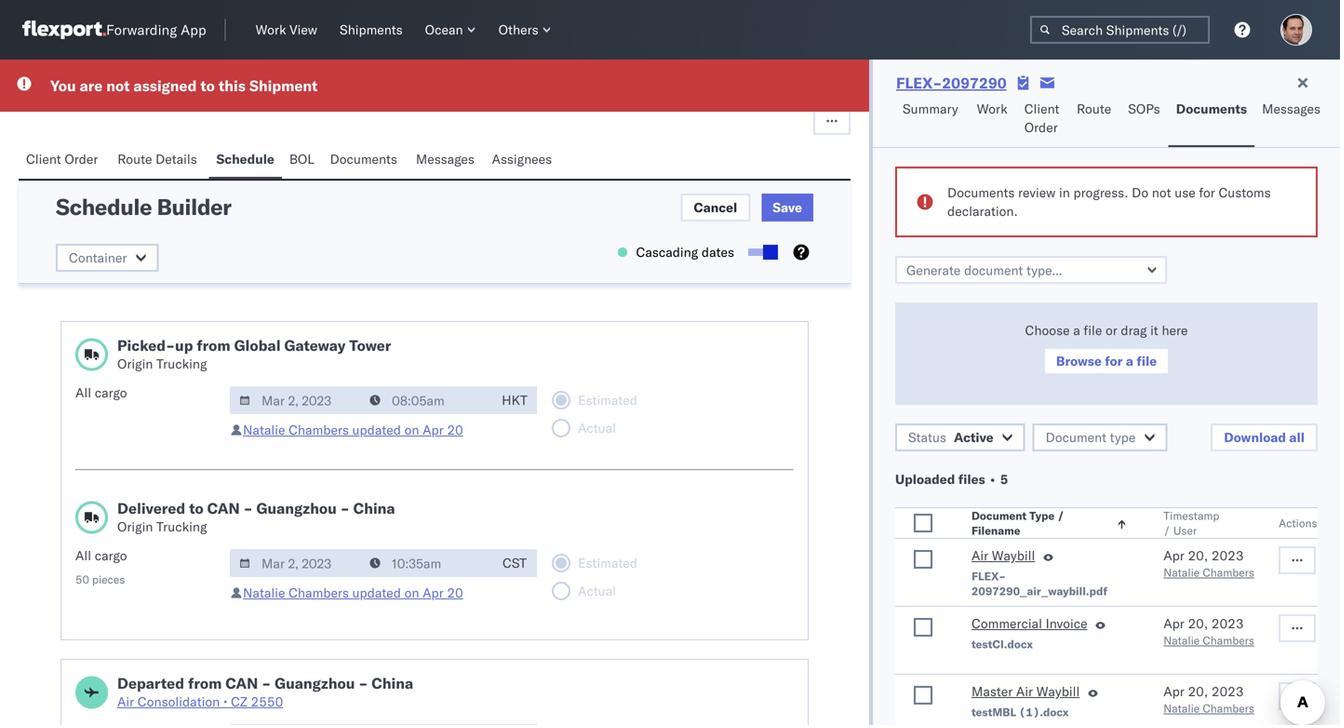 Task type: vqa. For each thing, say whether or not it's contained in the screenshot.
Account
no



Task type: locate. For each thing, give the bounding box(es) containing it.
documents review in progress. do not use for customs declaration.
[[948, 184, 1271, 219]]

review
[[1018, 184, 1056, 201]]

uploaded
[[896, 471, 955, 487]]

to left this
[[201, 76, 215, 95]]

messages for the left messages button
[[416, 151, 475, 167]]

0 vertical spatial from
[[197, 336, 231, 355]]

1 horizontal spatial /
[[1164, 524, 1171, 538]]

download all
[[1224, 429, 1305, 445]]

status active
[[909, 429, 994, 445]]

natalie chambers updated on apr 20 for -
[[243, 585, 463, 601]]

document inside button
[[1046, 429, 1107, 445]]

documents up declaration.
[[948, 184, 1015, 201]]

not
[[106, 76, 130, 95], [1152, 184, 1172, 201]]

for inside documents review in progress. do not use for customs declaration.
[[1199, 184, 1216, 201]]

document type / filename
[[972, 509, 1065, 538]]

waybill down filename
[[992, 547, 1035, 564]]

natalie chambers updated on apr 20 down mmm d, yyyy text box
[[243, 585, 463, 601]]

hkt
[[502, 392, 528, 408]]

0 horizontal spatial not
[[106, 76, 130, 95]]

flex- inside flex- 2097290_air_waybill.pdf
[[972, 569, 1006, 583]]

schedule builder
[[56, 193, 231, 221]]

apr
[[423, 422, 444, 438], [1164, 547, 1185, 564], [423, 585, 444, 601], [1164, 615, 1185, 632], [1164, 683, 1185, 700]]

1 trucking from the top
[[156, 356, 207, 372]]

client order button up review
[[1017, 92, 1070, 147]]

1 vertical spatial document
[[972, 509, 1027, 523]]

pieces
[[92, 573, 125, 586]]

2 20 from the top
[[447, 585, 463, 601]]

1 horizontal spatial air
[[972, 547, 989, 564]]

messages button up the customs
[[1255, 92, 1331, 147]]

1 vertical spatial -- : -- -- text field
[[360, 549, 492, 577]]

1 vertical spatial schedule
[[56, 193, 152, 221]]

1 natalie chambers updated on apr 20 button from the top
[[243, 422, 463, 438]]

work for work
[[977, 101, 1008, 117]]

1 vertical spatial file
[[1137, 353, 1157, 369]]

can up cz
[[226, 674, 258, 693]]

1 vertical spatial cargo
[[95, 547, 127, 564]]

1 vertical spatial 2023
[[1212, 615, 1244, 632]]

natalie chambers updated on apr 20 button
[[243, 422, 463, 438], [243, 585, 463, 601]]

2097290_air_waybill.pdf
[[972, 584, 1108, 598]]

a right choose
[[1074, 322, 1081, 338]]

order right work button
[[1025, 119, 1058, 135]]

client right work button
[[1025, 101, 1060, 117]]

0 vertical spatial trucking
[[156, 356, 207, 372]]

0 vertical spatial order
[[1025, 119, 1058, 135]]

0 vertical spatial document
[[1046, 429, 1107, 445]]

1 horizontal spatial schedule
[[216, 151, 274, 167]]

china inside departed from can - guangzhou - china air consolidation • cz 2550
[[372, 674, 414, 693]]

MMM D, YYYY text field
[[230, 386, 362, 414], [230, 724, 362, 725]]

app
[[181, 21, 206, 39]]

natalie chambers updated on apr 20 button down mmm d, yyyy text box
[[243, 585, 463, 601]]

others button
[[491, 18, 559, 42]]

1 vertical spatial route
[[118, 151, 152, 167]]

can right delivered
[[207, 499, 240, 518]]

1 20, from the top
[[1188, 547, 1208, 564]]

updated for delivered to can - guangzhou - china
[[352, 585, 401, 601]]

1 vertical spatial origin
[[117, 519, 153, 535]]

3 2023 from the top
[[1212, 683, 1244, 700]]

can for from
[[226, 674, 258, 693]]

1 horizontal spatial messages
[[1262, 101, 1321, 117]]

status
[[909, 429, 947, 445]]

timestamp
[[1164, 509, 1220, 523]]

0 vertical spatial can
[[207, 499, 240, 518]]

-- : -- -- text field down tower
[[360, 386, 492, 414]]

drag
[[1121, 322, 1147, 338]]

bol button
[[282, 142, 323, 179]]

1 -- : -- -- text field from the top
[[360, 386, 492, 414]]

document for document type
[[1046, 429, 1107, 445]]

1 all from the top
[[75, 384, 91, 401]]

0 vertical spatial mmm d, yyyy text field
[[230, 386, 362, 414]]

air inside departed from can - guangzhou - china air consolidation • cz 2550
[[117, 694, 134, 710]]

flexport. image
[[22, 20, 106, 39]]

2 2023 from the top
[[1212, 615, 1244, 632]]

from up consolidation
[[188, 674, 222, 693]]

(1).docx
[[1019, 705, 1069, 719]]

0 horizontal spatial work
[[256, 21, 286, 38]]

work for work view
[[256, 21, 286, 38]]

cascading dates
[[636, 244, 735, 260]]

/ inside timestamp / user
[[1164, 524, 1171, 538]]

are
[[80, 76, 103, 95]]

order down are
[[65, 151, 98, 167]]

1 vertical spatial mmm d, yyyy text field
[[230, 724, 362, 725]]

2 all from the top
[[75, 547, 91, 564]]

updated
[[352, 422, 401, 438], [352, 585, 401, 601]]

1 horizontal spatial client order
[[1025, 101, 1060, 135]]

0 vertical spatial client order
[[1025, 101, 1060, 135]]

1 vertical spatial from
[[188, 674, 222, 693]]

1 vertical spatial /
[[1164, 524, 1171, 538]]

natalie chambers updated on apr 20 button down tower
[[243, 422, 463, 438]]

1 vertical spatial to
[[189, 499, 204, 518]]

0 vertical spatial file
[[1084, 322, 1102, 338]]

route left details
[[118, 151, 152, 167]]

file down it
[[1137, 353, 1157, 369]]

route inside button
[[118, 151, 152, 167]]

2023
[[1212, 547, 1244, 564], [1212, 615, 1244, 632], [1212, 683, 1244, 700]]

documents button right sops
[[1169, 92, 1255, 147]]

0 vertical spatial natalie chambers updated on apr 20
[[243, 422, 463, 438]]

1 vertical spatial messages
[[416, 151, 475, 167]]

testmbl
[[972, 705, 1017, 719]]

0 horizontal spatial air
[[117, 694, 134, 710]]

schedule left bol
[[216, 151, 274, 167]]

0 vertical spatial origin
[[117, 356, 153, 372]]

work inside button
[[977, 101, 1008, 117]]

1 horizontal spatial not
[[1152, 184, 1172, 201]]

flex-2097290
[[897, 74, 1007, 92]]

2 updated from the top
[[352, 585, 401, 601]]

-- : -- -- text field
[[360, 386, 492, 414], [360, 549, 492, 577]]

origin inside the picked-up from global gateway tower origin trucking
[[117, 356, 153, 372]]

client order
[[1025, 101, 1060, 135], [26, 151, 98, 167]]

forwarding
[[106, 21, 177, 39]]

/ right type
[[1058, 509, 1065, 523]]

1 vertical spatial order
[[65, 151, 98, 167]]

0 vertical spatial client
[[1025, 101, 1060, 117]]

0 horizontal spatial a
[[1074, 322, 1081, 338]]

0 vertical spatial 20,
[[1188, 547, 1208, 564]]

2 vertical spatial documents
[[948, 184, 1015, 201]]

waybill up (1).docx
[[1037, 683, 1080, 700]]

0 vertical spatial cargo
[[95, 384, 127, 401]]

3 20, from the top
[[1188, 683, 1208, 700]]

0 vertical spatial not
[[106, 76, 130, 95]]

natalie chambers updated on apr 20 down tower
[[243, 422, 463, 438]]

all for all cargo 50 pieces
[[75, 547, 91, 564]]

20, for air waybill
[[1188, 547, 1208, 564]]

None checkbox
[[748, 249, 775, 256], [914, 514, 933, 532], [748, 249, 775, 256], [914, 514, 933, 532]]

air down filename
[[972, 547, 989, 564]]

not right do
[[1152, 184, 1172, 201]]

3 apr 20, 2023 natalie chambers from the top
[[1164, 683, 1255, 715]]

1 vertical spatial for
[[1105, 353, 1123, 369]]

mmm d, yyyy text field down 2550
[[230, 724, 362, 725]]

0 vertical spatial -- : -- -- text field
[[360, 386, 492, 414]]

guangzhou for to
[[256, 499, 337, 518]]

natalie chambers updated on apr 20 button for tower
[[243, 422, 463, 438]]

guangzhou inside delivered to can - guangzhou - china origin trucking
[[256, 499, 337, 518]]

china inside delivered to can - guangzhou - china origin trucking
[[353, 499, 395, 518]]

document inside document type / filename
[[972, 509, 1027, 523]]

download all button
[[1211, 424, 1318, 451]]

to right delivered
[[189, 499, 204, 518]]

can inside delivered to can - guangzhou - china origin trucking
[[207, 499, 240, 518]]

2 natalie chambers updated on apr 20 from the top
[[243, 585, 463, 601]]

guangzhou inside departed from can - guangzhou - china air consolidation • cz 2550
[[275, 674, 355, 693]]

20 for picked-up from global gateway tower
[[447, 422, 463, 438]]

others
[[499, 21, 539, 38]]

1 vertical spatial all
[[75, 547, 91, 564]]

1 vertical spatial guangzhou
[[275, 674, 355, 693]]

delivered to can - guangzhou - china origin trucking
[[117, 499, 395, 535]]

documents inside documents review in progress. do not use for customs declaration.
[[948, 184, 1015, 201]]

a inside button
[[1126, 353, 1134, 369]]

commercial
[[972, 615, 1043, 632]]

route for route details
[[118, 151, 152, 167]]

0 vertical spatial route
[[1077, 101, 1112, 117]]

updated for picked-up from global gateway tower
[[352, 422, 401, 438]]

Search Shipments (/) text field
[[1031, 16, 1210, 44]]

guangzhou up mmm d, yyyy text box
[[256, 499, 337, 518]]

/ left "user"
[[1164, 524, 1171, 538]]

1 cargo from the top
[[95, 384, 127, 401]]

route inside button
[[1077, 101, 1112, 117]]

master air waybill
[[972, 683, 1080, 700]]

air up 'testmbl (1).docx'
[[1016, 683, 1033, 700]]

air consolidation • cz 2550 link
[[117, 693, 414, 711]]

messages button left 'assignees' at the top left
[[409, 142, 485, 179]]

or
[[1106, 322, 1118, 338]]

work view
[[256, 21, 317, 38]]

natalie for master air waybill
[[1164, 701, 1200, 715]]

0 vertical spatial for
[[1199, 184, 1216, 201]]

trucking down up
[[156, 356, 207, 372]]

1 vertical spatial natalie chambers updated on apr 20 button
[[243, 585, 463, 601]]

sops button
[[1121, 92, 1169, 147]]

0 vertical spatial updated
[[352, 422, 401, 438]]

declaration.
[[948, 203, 1018, 219]]

documents right bol button
[[330, 151, 397, 167]]

route
[[1077, 101, 1112, 117], [118, 151, 152, 167]]

on for delivered to can - guangzhou - china
[[405, 585, 419, 601]]

1 horizontal spatial documents
[[948, 184, 1015, 201]]

trucking down delivered
[[156, 519, 207, 535]]

master
[[972, 683, 1013, 700]]

1 vertical spatial can
[[226, 674, 258, 693]]

1 horizontal spatial document
[[1046, 429, 1107, 445]]

for down or
[[1105, 353, 1123, 369]]

cargo inside all cargo 50 pieces
[[95, 547, 127, 564]]

1 vertical spatial 20,
[[1188, 615, 1208, 632]]

1 updated from the top
[[352, 422, 401, 438]]

0 horizontal spatial waybill
[[992, 547, 1035, 564]]

work left view
[[256, 21, 286, 38]]

0 vertical spatial guangzhou
[[256, 499, 337, 518]]

Generate document type... text field
[[896, 256, 1167, 284]]

1 vertical spatial china
[[372, 674, 414, 693]]

not inside documents review in progress. do not use for customs declaration.
[[1152, 184, 1172, 201]]

1 horizontal spatial for
[[1199, 184, 1216, 201]]

client order down you
[[26, 151, 98, 167]]

0 horizontal spatial route
[[118, 151, 152, 167]]

flex- up summary
[[897, 74, 942, 92]]

tower
[[349, 336, 391, 355]]

route details button
[[110, 142, 209, 179]]

-- : -- -- text field left cst
[[360, 549, 492, 577]]

document left type
[[1046, 429, 1107, 445]]

1 horizontal spatial work
[[977, 101, 1008, 117]]

0 vertical spatial all
[[75, 384, 91, 401]]

flex-
[[897, 74, 942, 92], [972, 569, 1006, 583]]

0 horizontal spatial flex-
[[897, 74, 942, 92]]

1 vertical spatial natalie chambers updated on apr 20
[[243, 585, 463, 601]]

0 vertical spatial 20
[[447, 422, 463, 438]]

from
[[197, 336, 231, 355], [188, 674, 222, 693]]

order inside client order
[[1025, 119, 1058, 135]]

cargo for all cargo 50 pieces
[[95, 547, 127, 564]]

1 vertical spatial updated
[[352, 585, 401, 601]]

work button
[[970, 92, 1017, 147]]

all inside all cargo 50 pieces
[[75, 547, 91, 564]]

all cargo 50 pieces
[[75, 547, 127, 586]]

natalie chambers updated on apr 20 for tower
[[243, 422, 463, 438]]

a down drag
[[1126, 353, 1134, 369]]

can inside departed from can - guangzhou - china air consolidation • cz 2550
[[226, 674, 258, 693]]

0 horizontal spatial client
[[26, 151, 61, 167]]

route left sops
[[1077, 101, 1112, 117]]

2 cargo from the top
[[95, 547, 127, 564]]

schedule
[[216, 151, 274, 167], [56, 193, 152, 221]]

not right are
[[106, 76, 130, 95]]

2 vertical spatial 20,
[[1188, 683, 1208, 700]]

None checkbox
[[914, 550, 933, 569], [914, 618, 933, 637], [914, 686, 933, 705], [914, 550, 933, 569], [914, 618, 933, 637], [914, 686, 933, 705]]

1 apr 20, 2023 natalie chambers from the top
[[1164, 547, 1255, 579]]

document up filename
[[972, 509, 1027, 523]]

here
[[1162, 322, 1188, 338]]

client for client order button to the left
[[26, 151, 61, 167]]

0 vertical spatial on
[[405, 422, 419, 438]]

1 vertical spatial not
[[1152, 184, 1172, 201]]

air down 'departed'
[[117, 694, 134, 710]]

for right use
[[1199, 184, 1216, 201]]

0 vertical spatial work
[[256, 21, 286, 38]]

2 origin from the top
[[117, 519, 153, 535]]

active
[[954, 429, 994, 445]]

schedule up container
[[56, 193, 152, 221]]

mmm d, yyyy text field down gateway
[[230, 386, 362, 414]]

cargo up pieces at left
[[95, 547, 127, 564]]

2023 for master air waybill
[[1212, 683, 1244, 700]]

0 vertical spatial schedule
[[216, 151, 274, 167]]

client order right work button
[[1025, 101, 1060, 135]]

0 horizontal spatial client order
[[26, 151, 98, 167]]

1 origin from the top
[[117, 356, 153, 372]]

can for to
[[207, 499, 240, 518]]

documents right sops
[[1176, 101, 1247, 117]]

1 vertical spatial client
[[26, 151, 61, 167]]

can
[[207, 499, 240, 518], [226, 674, 258, 693]]

timestamp / user button
[[1160, 505, 1242, 538]]

0 vertical spatial china
[[353, 499, 395, 518]]

updated down mmm d, yyyy text box
[[352, 585, 401, 601]]

2 -- : -- -- text field from the top
[[360, 549, 492, 577]]

1 vertical spatial documents
[[330, 151, 397, 167]]

client
[[1025, 101, 1060, 117], [26, 151, 61, 167]]

1 2023 from the top
[[1212, 547, 1244, 564]]

documents
[[1176, 101, 1247, 117], [330, 151, 397, 167], [948, 184, 1015, 201]]

2 horizontal spatial air
[[1016, 683, 1033, 700]]

cst
[[503, 555, 527, 571]]

0 horizontal spatial messages
[[416, 151, 475, 167]]

1 vertical spatial work
[[977, 101, 1008, 117]]

origin down the picked-
[[117, 356, 153, 372]]

1 20 from the top
[[447, 422, 463, 438]]

files
[[959, 471, 985, 487]]

1 horizontal spatial file
[[1137, 353, 1157, 369]]

0 vertical spatial waybill
[[992, 547, 1035, 564]]

1 horizontal spatial order
[[1025, 119, 1058, 135]]

ocean
[[425, 21, 463, 38]]

client down you
[[26, 151, 61, 167]]

1 horizontal spatial flex-
[[972, 569, 1006, 583]]

1 vertical spatial waybill
[[1037, 683, 1080, 700]]

apr for master air waybill
[[1164, 683, 1185, 700]]

0 horizontal spatial document
[[972, 509, 1027, 523]]

natalie chambers updated on apr 20
[[243, 422, 463, 438], [243, 585, 463, 601]]

1 natalie chambers updated on apr 20 from the top
[[243, 422, 463, 438]]

client order for right client order button
[[1025, 101, 1060, 135]]

1 vertical spatial client order
[[26, 151, 98, 167]]

file
[[1084, 322, 1102, 338], [1137, 353, 1157, 369]]

2 on from the top
[[405, 585, 419, 601]]

flex- down air waybill link
[[972, 569, 1006, 583]]

1 horizontal spatial client
[[1025, 101, 1060, 117]]

guangzhou up 2550
[[275, 674, 355, 693]]

1 vertical spatial trucking
[[156, 519, 207, 535]]

1 horizontal spatial waybill
[[1037, 683, 1080, 700]]

2 apr 20, 2023 natalie chambers from the top
[[1164, 615, 1255, 647]]

1 on from the top
[[405, 422, 419, 438]]

documents button right bol
[[323, 142, 409, 179]]

schedule inside button
[[216, 151, 274, 167]]

from right up
[[197, 336, 231, 355]]

0 horizontal spatial documents
[[330, 151, 397, 167]]

0 vertical spatial to
[[201, 76, 215, 95]]

departed from can - guangzhou - china air consolidation • cz 2550
[[117, 674, 414, 710]]

0 vertical spatial flex-
[[897, 74, 942, 92]]

0 horizontal spatial for
[[1105, 353, 1123, 369]]

1 horizontal spatial messages button
[[1255, 92, 1331, 147]]

0 vertical spatial /
[[1058, 509, 1065, 523]]

apr 20, 2023 natalie chambers for commercial invoice
[[1164, 615, 1255, 647]]

origin
[[117, 356, 153, 372], [117, 519, 153, 535]]

from inside the picked-up from global gateway tower origin trucking
[[197, 336, 231, 355]]

all for all cargo
[[75, 384, 91, 401]]

2 natalie chambers updated on apr 20 button from the top
[[243, 585, 463, 601]]

assignees
[[492, 151, 552, 167]]

0 horizontal spatial order
[[65, 151, 98, 167]]

details
[[156, 151, 197, 167]]

2 20, from the top
[[1188, 615, 1208, 632]]

updated down tower
[[352, 422, 401, 438]]

client order button down you
[[19, 142, 110, 179]]

2 trucking from the top
[[156, 519, 207, 535]]

messages for right messages button
[[1262, 101, 1321, 117]]

origin down delivered
[[117, 519, 153, 535]]

2 horizontal spatial documents
[[1176, 101, 1247, 117]]

0 horizontal spatial schedule
[[56, 193, 152, 221]]

bol
[[289, 151, 315, 167]]

-- : -- -- text field for picked-up from global gateway tower
[[360, 386, 492, 414]]

order for client order button to the left
[[65, 151, 98, 167]]

0 vertical spatial natalie chambers updated on apr 20 button
[[243, 422, 463, 438]]

1 vertical spatial a
[[1126, 353, 1134, 369]]

1 horizontal spatial route
[[1077, 101, 1112, 117]]

cargo down the picked-
[[95, 384, 127, 401]]

filename
[[972, 524, 1021, 538]]

route details
[[118, 151, 197, 167]]

file left or
[[1084, 322, 1102, 338]]

user
[[1174, 524, 1197, 538]]

20, for commercial invoice
[[1188, 615, 1208, 632]]

work down 2097290 at right top
[[977, 101, 1008, 117]]



Task type: describe. For each thing, give the bounding box(es) containing it.
2023 for commercial invoice
[[1212, 615, 1244, 632]]

∙
[[989, 471, 997, 487]]

air waybill
[[972, 547, 1035, 564]]

forwarding app link
[[22, 20, 206, 39]]

up
[[175, 336, 193, 355]]

cascading
[[636, 244, 698, 260]]

0 horizontal spatial documents button
[[323, 142, 409, 179]]

all cargo
[[75, 384, 127, 401]]

forwarding app
[[106, 21, 206, 39]]

all
[[1290, 429, 1305, 445]]

1 horizontal spatial client order button
[[1017, 92, 1070, 147]]

trucking inside the picked-up from global gateway tower origin trucking
[[156, 356, 207, 372]]

-- : -- -- text field
[[360, 724, 492, 725]]

flex- for flex-2097290
[[897, 74, 942, 92]]

use
[[1175, 184, 1196, 201]]

it
[[1151, 322, 1159, 338]]

sops
[[1128, 101, 1161, 117]]

actions
[[1279, 516, 1318, 530]]

container
[[69, 249, 127, 266]]

choose
[[1025, 322, 1070, 338]]

20, for master air waybill
[[1188, 683, 1208, 700]]

1 mmm d, yyyy text field from the top
[[230, 386, 362, 414]]

natalie for commercial invoice
[[1164, 633, 1200, 647]]

browse for a file button
[[1043, 347, 1170, 375]]

1 horizontal spatial documents button
[[1169, 92, 1255, 147]]

customs
[[1219, 184, 1271, 201]]

client order for client order button to the left
[[26, 151, 98, 167]]

air waybill link
[[972, 546, 1035, 569]]

download
[[1224, 429, 1286, 445]]

0 horizontal spatial messages button
[[409, 142, 485, 179]]

chambers for commercial invoice
[[1203, 633, 1255, 647]]

schedule for schedule builder
[[56, 193, 152, 221]]

•
[[223, 694, 228, 710]]

container button
[[56, 244, 159, 272]]

china for delivered to can - guangzhou - china
[[353, 499, 395, 518]]

2 mmm d, yyyy text field from the top
[[230, 724, 362, 725]]

choose a file or drag it here
[[1025, 322, 1188, 338]]

commercial invoice link
[[972, 614, 1088, 637]]

picked-up from global gateway tower origin trucking
[[117, 336, 391, 372]]

-- : -- -- text field for delivered to can - guangzhou - china
[[360, 549, 492, 577]]

on for picked-up from global gateway tower
[[405, 422, 419, 438]]

delivered
[[117, 499, 185, 518]]

0 horizontal spatial client order button
[[19, 142, 110, 179]]

view
[[290, 21, 317, 38]]

natalie for air waybill
[[1164, 566, 1200, 579]]

progress.
[[1074, 184, 1129, 201]]

shipment
[[249, 76, 318, 95]]

client for right client order button
[[1025, 101, 1060, 117]]

apr 20, 2023 natalie chambers for master air waybill
[[1164, 683, 1255, 715]]

summary button
[[896, 92, 970, 147]]

this
[[219, 76, 246, 95]]

2097290
[[942, 74, 1007, 92]]

in
[[1059, 184, 1070, 201]]

document type button
[[1033, 424, 1168, 451]]

china for departed from can - guangzhou - china
[[372, 674, 414, 693]]

/ inside document type / filename
[[1058, 509, 1065, 523]]

0 vertical spatial documents
[[1176, 101, 1247, 117]]

uploaded files ∙ 5
[[896, 471, 1009, 487]]

summary
[[903, 101, 959, 117]]

from inside departed from can - guangzhou - china air consolidation • cz 2550
[[188, 674, 222, 693]]

gateway
[[284, 336, 346, 355]]

apr for air waybill
[[1164, 547, 1185, 564]]

assigned
[[134, 76, 197, 95]]

cancel
[[694, 199, 738, 216]]

for inside browse for a file button
[[1105, 353, 1123, 369]]

flex-2097290 link
[[897, 74, 1007, 92]]

document type / filename button
[[968, 505, 1127, 538]]

apr 20, 2023 natalie chambers for air waybill
[[1164, 547, 1255, 579]]

cargo for all cargo
[[95, 384, 127, 401]]

cancel button
[[681, 194, 751, 222]]

type
[[1110, 429, 1136, 445]]

natalie chambers updated on apr 20 button for -
[[243, 585, 463, 601]]

route for route
[[1077, 101, 1112, 117]]

invoice
[[1046, 615, 1088, 632]]

2023 for air waybill
[[1212, 547, 1244, 564]]

shipments
[[340, 21, 403, 38]]

to inside delivered to can - guangzhou - china origin trucking
[[189, 499, 204, 518]]

save button
[[762, 194, 814, 222]]

file inside button
[[1137, 353, 1157, 369]]

flex- for flex- 2097290_air_waybill.pdf
[[972, 569, 1006, 583]]

trucking inside delivered to can - guangzhou - china origin trucking
[[156, 519, 207, 535]]

origin inside delivered to can - guangzhou - china origin trucking
[[117, 519, 153, 535]]

work view link
[[248, 18, 325, 42]]

20 for delivered to can - guangzhou - china
[[447, 585, 463, 601]]

global
[[234, 336, 281, 355]]

do
[[1132, 184, 1149, 201]]

schedule button
[[209, 142, 282, 179]]

2550
[[251, 694, 283, 710]]

MMM D, YYYY text field
[[230, 549, 362, 577]]

you
[[50, 76, 76, 95]]

you are not assigned to this shipment
[[50, 76, 318, 95]]

document for document type / filename
[[972, 509, 1027, 523]]

testci.docx
[[972, 637, 1033, 651]]

save
[[773, 199, 802, 216]]

order for right client order button
[[1025, 119, 1058, 135]]

schedule for schedule
[[216, 151, 274, 167]]

assignees button
[[485, 142, 563, 179]]

timestamp / user
[[1164, 509, 1220, 538]]

cz
[[231, 694, 248, 710]]

0 vertical spatial a
[[1074, 322, 1081, 338]]

shipments link
[[332, 18, 410, 42]]

dates
[[702, 244, 735, 260]]

chambers for air waybill
[[1203, 566, 1255, 579]]

ocean button
[[418, 18, 484, 42]]

5
[[1001, 471, 1009, 487]]

apr for commercial invoice
[[1164, 615, 1185, 632]]

chambers for master air waybill
[[1203, 701, 1255, 715]]

50
[[75, 573, 89, 586]]

guangzhou for from
[[275, 674, 355, 693]]

route button
[[1070, 92, 1121, 147]]

consolidation
[[138, 694, 220, 710]]



